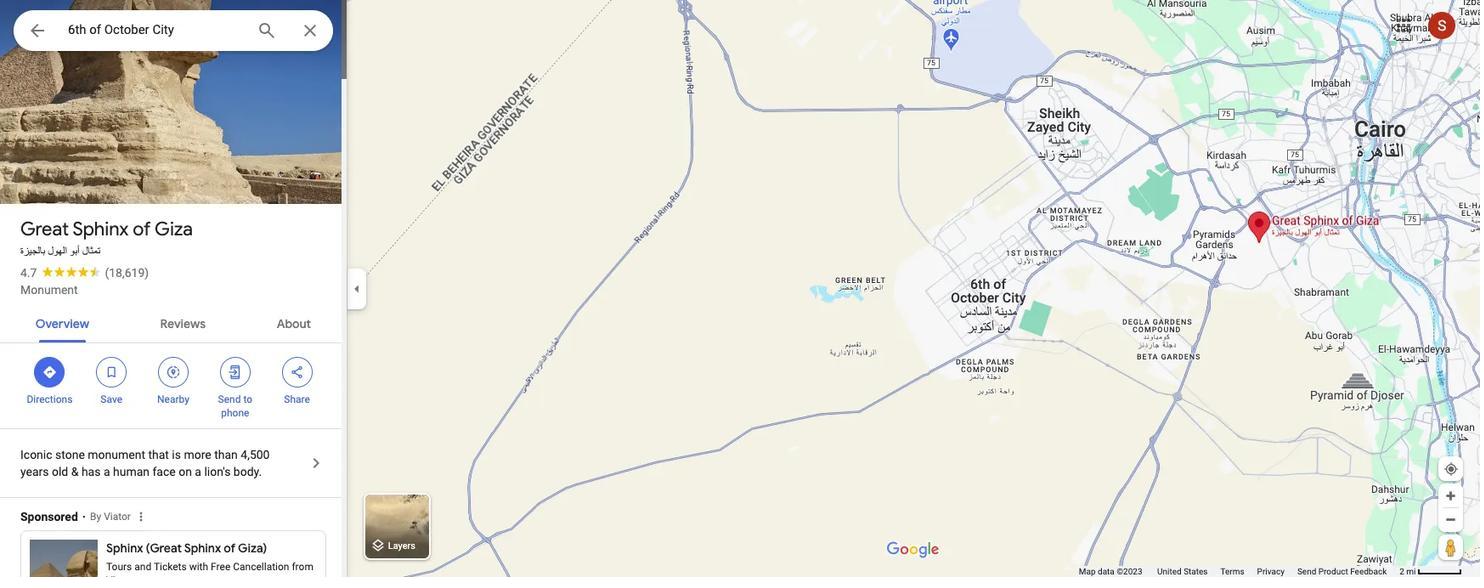 Task type: locate. For each thing, give the bounding box(es) containing it.
send to phone
[[218, 394, 253, 419]]


[[290, 363, 305, 382]]

that
[[148, 448, 169, 462]]

privacy
[[1258, 567, 1285, 576]]

actions for great sphinx of giza region
[[0, 343, 347, 428]]

1 vertical spatial send
[[1298, 567, 1317, 576]]

0 horizontal spatial send
[[218, 394, 241, 405]]

tab list containing overview
[[0, 302, 347, 343]]

tab list
[[0, 302, 347, 343]]

send product feedback
[[1298, 567, 1388, 576]]

great
[[20, 218, 69, 241]]

giza)
[[238, 541, 267, 556]]

map
[[1079, 567, 1096, 576]]

0 vertical spatial send
[[218, 394, 241, 405]]

product
[[1319, 567, 1349, 576]]

sphinx up تمثال
[[73, 218, 128, 241]]

footer
[[1079, 566, 1400, 577]]

send up phone at bottom left
[[218, 394, 241, 405]]

of
[[133, 218, 151, 241], [224, 541, 236, 556]]

1 horizontal spatial a
[[195, 465, 201, 479]]

 search field
[[14, 10, 333, 54]]

is
[[172, 448, 181, 462]]

directions
[[27, 394, 73, 405]]

great sphinx of giza تمثال أبو الهول بالجيزة
[[20, 218, 193, 258]]

nearby
[[157, 394, 190, 405]]

feedback
[[1351, 567, 1388, 576]]

none field inside 6th of october city field
[[68, 20, 243, 40]]

4.7
[[20, 266, 37, 280]]

collapse side panel image
[[348, 279, 366, 298]]

monument button
[[20, 281, 78, 298]]

sphinx
[[73, 218, 128, 241], [106, 541, 143, 556], [184, 541, 221, 556]]

reviews button
[[147, 302, 219, 343]]

of left giza
[[133, 218, 151, 241]]

2
[[1400, 567, 1405, 576]]

free
[[211, 561, 231, 573]]

viator.
[[106, 575, 135, 577]]

0 horizontal spatial of
[[133, 218, 151, 241]]

tickets
[[154, 561, 187, 573]]

sponsored
[[20, 510, 78, 524]]

send inside 'send to phone'
[[218, 394, 241, 405]]

send product feedback button
[[1298, 566, 1388, 577]]

send for send product feedback
[[1298, 567, 1317, 576]]

united states button
[[1158, 566, 1208, 577]]

zoom out image
[[1445, 513, 1458, 526]]

1 horizontal spatial send
[[1298, 567, 1317, 576]]

lion's
[[204, 465, 231, 479]]

terms button
[[1221, 566, 1245, 577]]

0 horizontal spatial a
[[104, 465, 110, 479]]

4.7 stars image
[[37, 266, 105, 277]]

about button
[[263, 302, 325, 343]]

with
[[189, 561, 208, 573]]

face
[[153, 465, 176, 479]]

iconic stone monument that is more than 4,500 years old & has a human face on a lion's body.
[[20, 448, 270, 479]]

send
[[218, 394, 241, 405], [1298, 567, 1317, 576]]

monument
[[20, 283, 78, 297]]

send inside send product feedback button
[[1298, 567, 1317, 576]]

data
[[1098, 567, 1115, 576]]

phone
[[221, 407, 249, 419]]

great sphinx of giza main content
[[0, 0, 347, 577]]

old
[[52, 465, 68, 479]]

أبو
[[70, 245, 80, 258]]

show street view coverage image
[[1439, 535, 1464, 560]]

of inside 'great sphinx of giza تمثال أبو الهول بالجيزة'
[[133, 218, 151, 241]]


[[42, 363, 57, 382]]

footer containing map data ©2023
[[1079, 566, 1400, 577]]

sphinx up with
[[184, 541, 221, 556]]

a
[[104, 465, 110, 479], [195, 465, 201, 479]]

body.
[[234, 465, 262, 479]]

of inside sphinx (great sphinx of giza) tours and tickets with free cancellation from viator.
[[224, 541, 236, 556]]

human
[[113, 465, 150, 479]]

a right has
[[104, 465, 110, 479]]

2 a from the left
[[195, 465, 201, 479]]

on
[[179, 465, 192, 479]]

by viator
[[90, 511, 131, 523]]

None field
[[68, 20, 243, 40]]

1 vertical spatial of
[[224, 541, 236, 556]]

terms
[[1221, 567, 1245, 576]]

of up 'free'
[[224, 541, 236, 556]]

viator
[[104, 511, 131, 523]]

to
[[243, 394, 253, 405]]

send left product
[[1298, 567, 1317, 576]]

0 vertical spatial of
[[133, 218, 151, 241]]

a right on
[[195, 465, 201, 479]]

(18,619)
[[105, 266, 149, 280]]

1 horizontal spatial of
[[224, 541, 236, 556]]

zoom in image
[[1445, 490, 1458, 502]]

from
[[292, 561, 314, 573]]

reviews
[[160, 316, 206, 332]]



Task type: describe. For each thing, give the bounding box(es) containing it.
and
[[135, 561, 151, 573]]


[[27, 19, 48, 43]]

2 mi button
[[1400, 567, 1463, 576]]

38,544
[[43, 168, 84, 184]]

38,544 photos button
[[13, 162, 136, 191]]

stone
[[55, 448, 85, 462]]

تمثال
[[82, 245, 100, 258]]

has
[[82, 465, 101, 479]]

than
[[214, 448, 238, 462]]


[[104, 363, 119, 382]]

privacy button
[[1258, 566, 1285, 577]]

1 a from the left
[[104, 465, 110, 479]]

sphinx up tours
[[106, 541, 143, 556]]

cancellation
[[233, 561, 289, 573]]

more
[[184, 448, 211, 462]]

بالجيزة
[[20, 245, 45, 258]]

&
[[71, 465, 79, 479]]

 button
[[14, 10, 61, 54]]

save
[[101, 394, 122, 405]]

2 mi
[[1400, 567, 1417, 576]]

38,544 photos
[[43, 168, 130, 184]]

tab list inside 'google maps' element
[[0, 302, 347, 343]]

about
[[277, 316, 311, 332]]


[[166, 363, 181, 382]]

photo of great sphinx of giza image
[[0, 0, 347, 333]]

tours
[[106, 561, 132, 573]]

photos
[[88, 168, 130, 184]]

الهول
[[48, 245, 67, 258]]

iconic stone monument that is more than 4,500 years old & has a human face on a lion's body. button
[[0, 429, 347, 497]]

monument
[[88, 448, 145, 462]]

©2023
[[1117, 567, 1143, 576]]

sphinx inside 'great sphinx of giza تمثال أبو الهول بالجيزة'
[[73, 218, 128, 241]]

overview button
[[22, 302, 103, 343]]

send for send to phone
[[218, 394, 241, 405]]

united states
[[1158, 567, 1208, 576]]

footer inside 'google maps' element
[[1079, 566, 1400, 577]]

sphinx (great sphinx of giza) tours and tickets with free cancellation from viator.
[[106, 541, 314, 577]]

google account: sheryl atherton  
(sheryl.atherton@adept.ai) image
[[1429, 12, 1456, 39]]

states
[[1184, 567, 1208, 576]]

united
[[1158, 567, 1182, 576]]

show your location image
[[1444, 462, 1460, 477]]

google maps element
[[0, 0, 1481, 577]]

years
[[20, 465, 49, 479]]

sponsored · by viator element
[[20, 498, 347, 530]]

overview
[[36, 316, 89, 332]]

18,619 reviews element
[[105, 266, 149, 280]]

layers
[[388, 541, 416, 552]]

map data ©2023
[[1079, 567, 1145, 576]]

(great
[[146, 541, 182, 556]]

4,500
[[241, 448, 270, 462]]

giza
[[155, 218, 193, 241]]


[[228, 363, 243, 382]]

mi
[[1407, 567, 1417, 576]]

iconic
[[20, 448, 52, 462]]

share
[[284, 394, 310, 405]]

6th of October City field
[[14, 10, 333, 51]]

by
[[90, 511, 101, 523]]



Task type: vqa. For each thing, say whether or not it's contained in the screenshot.
GREAT SPHINX OF GIZA تمثال أبو الهول بالجيزة
yes



